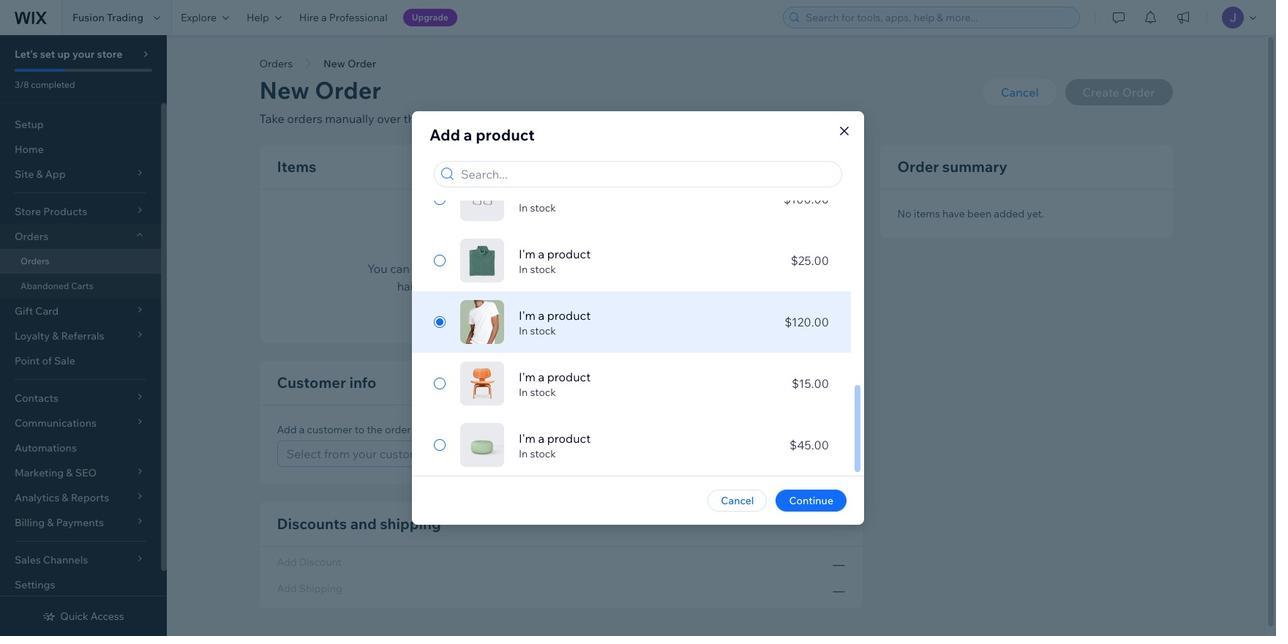 Task type: locate. For each thing, give the bounding box(es) containing it.
the up tip
[[572, 239, 591, 254]]

new
[[324, 57, 345, 70], [259, 75, 310, 105]]

order down professional
[[348, 57, 376, 70]]

order right the customer
[[385, 423, 411, 436]]

with down multiple at the left top of the page
[[511, 279, 535, 294]]

add
[[430, 125, 460, 144], [633, 160, 653, 173], [774, 160, 794, 173], [498, 239, 521, 254], [277, 423, 297, 436]]

1 vertical spatial to
[[355, 423, 365, 436]]

1 vertical spatial new
[[259, 75, 310, 105]]

5 in from the top
[[519, 447, 528, 460]]

product
[[476, 125, 535, 144], [547, 185, 591, 200], [547, 247, 591, 261], [547, 308, 591, 323], [547, 370, 591, 384], [547, 431, 591, 446]]

i'm a product in stock
[[519, 185, 591, 215], [519, 247, 591, 276], [519, 308, 591, 337], [519, 370, 591, 399], [519, 431, 591, 460]]

phone
[[424, 111, 459, 126]]

1 horizontal spatial the
[[404, 111, 422, 126]]

4 i'm from the top
[[519, 370, 536, 384]]

0 vertical spatial new
[[324, 57, 345, 70]]

1 horizontal spatial of
[[654, 279, 665, 294]]

and
[[586, 279, 607, 294], [350, 515, 377, 533]]

0 vertical spatial and
[[586, 279, 607, 294]]

order summary
[[898, 157, 1008, 176]]

and left shipping
[[350, 515, 377, 533]]

2 vertical spatial order
[[385, 423, 411, 436]]

orders inside button
[[259, 57, 293, 70]]

stock
[[530, 201, 556, 215], [530, 263, 556, 276], [530, 324, 556, 337], [530, 386, 556, 399], [530, 447, 556, 460]]

0 vertical spatial or
[[462, 111, 473, 126]]

add inside button
[[633, 160, 653, 173]]

2 vertical spatial order
[[898, 157, 939, 176]]

0 vertical spatial order
[[348, 57, 376, 70]]

1 horizontal spatial order
[[465, 261, 495, 276]]

order up the no
[[898, 157, 939, 176]]

1 item from the left
[[695, 160, 717, 173]]

2 vertical spatial orders
[[20, 255, 49, 266]]

of down custom
[[654, 279, 665, 294]]

access
[[91, 610, 124, 623]]

add for add a customer to the order
[[277, 423, 297, 436]]

i'm for $45.00
[[519, 431, 536, 446]]

and inside add items to the order you can create an order with multiple items or add custom items (e.g., a haircut appointment with a $10 tip and a bottle of shampoo).
[[586, 279, 607, 294]]

to
[[558, 239, 569, 254], [355, 423, 365, 436]]

1 vertical spatial order
[[315, 75, 381, 105]]

4 stock from the top
[[530, 386, 556, 399]]

order inside new order take orders manually over the phone or in person. learn more
[[315, 75, 381, 105]]

2 in from the top
[[519, 263, 528, 276]]

1 vertical spatial cancel
[[721, 494, 754, 507]]

the right the customer
[[367, 423, 383, 436]]

been
[[968, 207, 992, 220]]

3 stock from the top
[[530, 324, 556, 337]]

$45.00
[[790, 438, 829, 452]]

1 horizontal spatial to
[[558, 239, 569, 254]]

of left sale
[[42, 354, 52, 367]]

1 vertical spatial cancel button
[[708, 490, 767, 512]]

no
[[898, 207, 912, 220]]

0 vertical spatial to
[[558, 239, 569, 254]]

up
[[57, 48, 70, 61]]

new order
[[324, 57, 376, 70]]

add up $100.00
[[774, 160, 794, 173]]

learn more link
[[537, 110, 599, 127]]

the inside add items to the order you can create an order with multiple items or add custom items (e.g., a haircut appointment with a $10 tip and a bottle of shampoo).
[[572, 239, 591, 254]]

0 horizontal spatial new
[[259, 75, 310, 105]]

items up tip
[[571, 261, 601, 276]]

cancel
[[1001, 85, 1039, 100], [721, 494, 754, 507]]

2 i'm a product in stock from the top
[[519, 247, 591, 276]]

orders button
[[0, 224, 161, 249]]

add item button
[[748, 156, 845, 178]]

over
[[377, 111, 401, 126]]

shipping
[[380, 515, 441, 533]]

2 stock from the top
[[530, 263, 556, 276]]

add for add item
[[774, 160, 794, 173]]

0 vertical spatial with
[[498, 261, 521, 276]]

create
[[412, 261, 447, 276]]

customer
[[307, 423, 352, 436]]

orders link
[[0, 249, 161, 274]]

or inside add items to the order you can create an order with multiple items or add custom items (e.g., a haircut appointment with a $10 tip and a bottle of shampoo).
[[604, 261, 615, 276]]

add inside add items to the order you can create an order with multiple items or add custom items (e.g., a haircut appointment with a $10 tip and a bottle of shampoo).
[[498, 239, 521, 254]]

order inside new order button
[[348, 57, 376, 70]]

order down new order
[[315, 75, 381, 105]]

orders button
[[252, 53, 300, 75]]

in for $25.00
[[519, 263, 528, 276]]

0 horizontal spatial order
[[385, 423, 411, 436]]

or left add at the top of page
[[604, 261, 615, 276]]

with left multiple at the left top of the page
[[498, 261, 521, 276]]

orders inside dropdown button
[[15, 230, 48, 243]]

settings link
[[0, 572, 161, 597]]

add up appointment
[[498, 239, 521, 254]]

2 i'm from the top
[[519, 247, 536, 261]]

1 vertical spatial of
[[42, 354, 52, 367]]

i'm
[[519, 185, 536, 200], [519, 247, 536, 261], [519, 308, 536, 323], [519, 370, 536, 384], [519, 431, 536, 446]]

new inside new order take orders manually over the phone or in person. learn more
[[259, 75, 310, 105]]

0 horizontal spatial cancel button
[[708, 490, 767, 512]]

0 vertical spatial cancel button
[[984, 79, 1057, 105]]

order
[[593, 239, 624, 254], [465, 261, 495, 276], [385, 423, 411, 436]]

0 horizontal spatial of
[[42, 354, 52, 367]]

2 horizontal spatial the
[[572, 239, 591, 254]]

2 horizontal spatial order
[[593, 239, 624, 254]]

shampoo).
[[667, 279, 725, 294]]

5 i'm from the top
[[519, 431, 536, 446]]

1 horizontal spatial item
[[797, 160, 819, 173]]

3 in from the top
[[519, 324, 528, 337]]

4 in from the top
[[519, 386, 528, 399]]

item right the custom
[[695, 160, 717, 173]]

home link
[[0, 137, 161, 162]]

—
[[833, 557, 845, 572], [833, 583, 845, 598]]

continue
[[789, 494, 834, 507]]

bottle
[[619, 279, 651, 294]]

add item
[[774, 160, 819, 173]]

of
[[654, 279, 665, 294], [42, 354, 52, 367]]

i'm a product in stock for $25.00
[[519, 247, 591, 276]]

or left in
[[462, 111, 473, 126]]

to inside add items to the order you can create an order with multiple items or add custom items (e.g., a haircut appointment with a $10 tip and a bottle of shampoo).
[[558, 239, 569, 254]]

1 horizontal spatial cancel
[[1001, 85, 1039, 100]]

1 horizontal spatial and
[[586, 279, 607, 294]]

item inside button
[[797, 160, 819, 173]]

and right tip
[[586, 279, 607, 294]]

0 vertical spatial orders
[[259, 57, 293, 70]]

1 vertical spatial and
[[350, 515, 377, 533]]

settings
[[15, 578, 55, 591]]

in
[[476, 111, 486, 126]]

items up multiple at the left top of the page
[[524, 239, 555, 254]]

add left the custom
[[633, 160, 653, 173]]

new down 'hire a professional' link
[[324, 57, 345, 70]]

product for $120.00
[[547, 308, 591, 323]]

3 i'm a product in stock from the top
[[519, 308, 591, 337]]

items
[[914, 207, 940, 220], [524, 239, 555, 254], [571, 261, 601, 276], [685, 261, 715, 276]]

cancel button
[[984, 79, 1057, 105], [708, 490, 767, 512]]

haircut
[[397, 279, 435, 294]]

0 vertical spatial of
[[654, 279, 665, 294]]

0 horizontal spatial or
[[462, 111, 473, 126]]

to up multiple at the left top of the page
[[558, 239, 569, 254]]

the right over
[[404, 111, 422, 126]]

add
[[618, 261, 639, 276]]

Search for tools, apps, help & more... field
[[801, 7, 1075, 28]]

point of sale link
[[0, 348, 161, 373]]

of inside add items to the order you can create an order with multiple items or add custom items (e.g., a haircut appointment with a $10 tip and a bottle of shampoo).
[[654, 279, 665, 294]]

explore
[[181, 11, 217, 24]]

discounts
[[277, 515, 347, 533]]

the
[[404, 111, 422, 126], [572, 239, 591, 254], [367, 423, 383, 436]]

0 horizontal spatial and
[[350, 515, 377, 533]]

5 i'm a product in stock from the top
[[519, 431, 591, 460]]

order
[[348, 57, 376, 70], [315, 75, 381, 105], [898, 157, 939, 176]]

add a customer to the order
[[277, 423, 411, 436]]

order up appointment
[[465, 261, 495, 276]]

1 vertical spatial orders
[[15, 230, 48, 243]]

order up add at the top of page
[[593, 239, 624, 254]]

3 i'm from the top
[[519, 308, 536, 323]]

1 in from the top
[[519, 201, 528, 215]]

1 horizontal spatial cancel button
[[984, 79, 1057, 105]]

new for new order take orders manually over the phone or in person. learn more
[[259, 75, 310, 105]]

or
[[462, 111, 473, 126], [604, 261, 615, 276]]

1 vertical spatial or
[[604, 261, 615, 276]]

0 horizontal spatial item
[[695, 160, 717, 173]]

5 stock from the top
[[530, 447, 556, 460]]

0 vertical spatial the
[[404, 111, 422, 126]]

3/8
[[15, 79, 29, 90]]

1 horizontal spatial new
[[324, 57, 345, 70]]

to right the customer
[[355, 423, 365, 436]]

manually
[[325, 111, 374, 126]]

stock for $45.00
[[530, 447, 556, 460]]

of inside sidebar element
[[42, 354, 52, 367]]

a
[[321, 11, 327, 24], [464, 125, 472, 144], [538, 185, 545, 200], [538, 247, 545, 261], [537, 279, 544, 294], [610, 279, 616, 294], [538, 308, 545, 323], [538, 370, 545, 384], [299, 423, 305, 436], [538, 431, 545, 446]]

add left the customer
[[277, 423, 297, 436]]

in
[[519, 201, 528, 215], [519, 263, 528, 276], [519, 324, 528, 337], [519, 386, 528, 399], [519, 447, 528, 460]]

0 vertical spatial —
[[833, 557, 845, 572]]

1 horizontal spatial or
[[604, 261, 615, 276]]

new inside button
[[324, 57, 345, 70]]

stock for $120.00
[[530, 324, 556, 337]]

add items to the order you can create an order with multiple items or add custom items (e.g., a haircut appointment with a $10 tip and a bottle of shampoo).
[[367, 239, 755, 294]]

add left in
[[430, 125, 460, 144]]

2 item from the left
[[797, 160, 819, 173]]

1 vertical spatial —
[[833, 583, 845, 598]]

can
[[390, 261, 410, 276]]

1 vertical spatial the
[[572, 239, 591, 254]]

i'm for $25.00
[[519, 247, 536, 261]]

4 i'm a product in stock from the top
[[519, 370, 591, 399]]

new order take orders manually over the phone or in person. learn more
[[259, 75, 599, 126]]

0 horizontal spatial the
[[367, 423, 383, 436]]

item up $100.00
[[797, 160, 819, 173]]

new down orders button
[[259, 75, 310, 105]]

professional
[[329, 11, 388, 24]]

help
[[247, 11, 269, 24]]

i'm for $15.00
[[519, 370, 536, 384]]

0 horizontal spatial to
[[355, 423, 365, 436]]

orders for orders button
[[259, 57, 293, 70]]

customer info
[[277, 373, 376, 392]]

2 — from the top
[[833, 583, 845, 598]]

add inside button
[[774, 160, 794, 173]]

sale
[[54, 354, 75, 367]]



Task type: describe. For each thing, give the bounding box(es) containing it.
have
[[943, 207, 965, 220]]

appointment
[[438, 279, 509, 294]]

$10
[[546, 279, 566, 294]]

hire a professional
[[299, 11, 388, 24]]

product for $15.00
[[547, 370, 591, 384]]

quick access
[[60, 610, 124, 623]]

in for $15.00
[[519, 386, 528, 399]]

in for $120.00
[[519, 324, 528, 337]]

abandoned
[[20, 280, 69, 291]]

2 vertical spatial the
[[367, 423, 383, 436]]

setup link
[[0, 112, 161, 137]]

more
[[570, 111, 599, 126]]

fusion
[[72, 11, 105, 24]]

the inside new order take orders manually over the phone or in person. learn more
[[404, 111, 422, 126]]

abandoned carts
[[20, 280, 94, 291]]

customer
[[277, 373, 346, 392]]

product for $25.00
[[547, 247, 591, 261]]

store
[[97, 48, 123, 61]]

person.
[[488, 111, 530, 126]]

$120.00
[[785, 315, 829, 329]]

1 i'm a product in stock from the top
[[519, 185, 591, 215]]

discounts and shipping
[[277, 515, 441, 533]]

orders for orders dropdown button
[[15, 230, 48, 243]]

order for new order
[[348, 57, 376, 70]]

add custom item
[[633, 160, 717, 173]]

add for add a product
[[430, 125, 460, 144]]

automations link
[[0, 435, 161, 460]]

summary
[[943, 157, 1008, 176]]

i'm a product in stock for $120.00
[[519, 308, 591, 337]]

completed
[[31, 79, 75, 90]]

trading
[[107, 11, 143, 24]]

take
[[259, 111, 285, 126]]

i'm for $120.00
[[519, 308, 536, 323]]

carts
[[71, 280, 94, 291]]

orders
[[287, 111, 323, 126]]

0 vertical spatial cancel
[[1001, 85, 1039, 100]]

let's
[[15, 48, 38, 61]]

setup
[[15, 118, 44, 131]]

no items have been added yet.
[[898, 207, 1045, 220]]

1 vertical spatial with
[[511, 279, 535, 294]]

1 — from the top
[[833, 557, 845, 572]]

yet.
[[1027, 207, 1045, 220]]

multiple
[[524, 261, 568, 276]]

custom
[[655, 160, 693, 173]]

you
[[367, 261, 388, 276]]

item inside button
[[695, 160, 717, 173]]

order for new order take orders manually over the phone or in person. learn more
[[315, 75, 381, 105]]

let's set up your store
[[15, 48, 123, 61]]

upgrade
[[412, 12, 449, 23]]

hire a professional link
[[290, 0, 396, 35]]

items
[[277, 157, 316, 176]]

quick access button
[[43, 610, 124, 623]]

learn
[[537, 111, 568, 126]]

your
[[72, 48, 95, 61]]

0 horizontal spatial cancel
[[721, 494, 754, 507]]

set
[[40, 48, 55, 61]]

stock for $15.00
[[530, 386, 556, 399]]

1 stock from the top
[[530, 201, 556, 215]]

upgrade button
[[403, 9, 457, 26]]

help button
[[238, 0, 290, 35]]

orders for orders link on the top left
[[20, 255, 49, 266]]

automations
[[15, 441, 77, 455]]

Select from your customer list or add a new one field
[[282, 441, 824, 466]]

1 i'm from the top
[[519, 185, 536, 200]]

stock for $25.00
[[530, 263, 556, 276]]

(e.g.,
[[718, 261, 744, 276]]

hire
[[299, 11, 319, 24]]

fusion trading
[[72, 11, 143, 24]]

a
[[746, 261, 755, 276]]

i'm a product in stock for $45.00
[[519, 431, 591, 460]]

i'm a product in stock for $15.00
[[519, 370, 591, 399]]

point of sale
[[15, 354, 75, 367]]

tip
[[569, 279, 584, 294]]

add for add items to the order you can create an order with multiple items or add custom items (e.g., a haircut appointment with a $10 tip and a bottle of shampoo).
[[498, 239, 521, 254]]

Search... field
[[457, 162, 837, 187]]

add custom item button
[[619, 156, 730, 178]]

sidebar element
[[0, 35, 167, 636]]

add for add custom item
[[633, 160, 653, 173]]

an
[[450, 261, 463, 276]]

custom
[[642, 261, 682, 276]]

info
[[349, 373, 376, 392]]

in for $45.00
[[519, 447, 528, 460]]

items right the no
[[914, 207, 940, 220]]

point
[[15, 354, 40, 367]]

product for $45.00
[[547, 431, 591, 446]]

or inside new order take orders manually over the phone or in person. learn more
[[462, 111, 473, 126]]

0 vertical spatial order
[[593, 239, 624, 254]]

new order button
[[316, 53, 384, 75]]

$100.00
[[784, 192, 829, 206]]

1 vertical spatial order
[[465, 261, 495, 276]]

$25.00
[[791, 253, 829, 268]]

$15.00
[[792, 376, 829, 391]]

home
[[15, 143, 44, 156]]

3/8 completed
[[15, 79, 75, 90]]

items up the shampoo).
[[685, 261, 715, 276]]

abandoned carts link
[[0, 274, 161, 299]]

add a product
[[430, 125, 535, 144]]

continue button
[[776, 490, 847, 512]]

added
[[994, 207, 1025, 220]]

new for new order
[[324, 57, 345, 70]]



Task type: vqa. For each thing, say whether or not it's contained in the screenshot.
"Powr"
no



